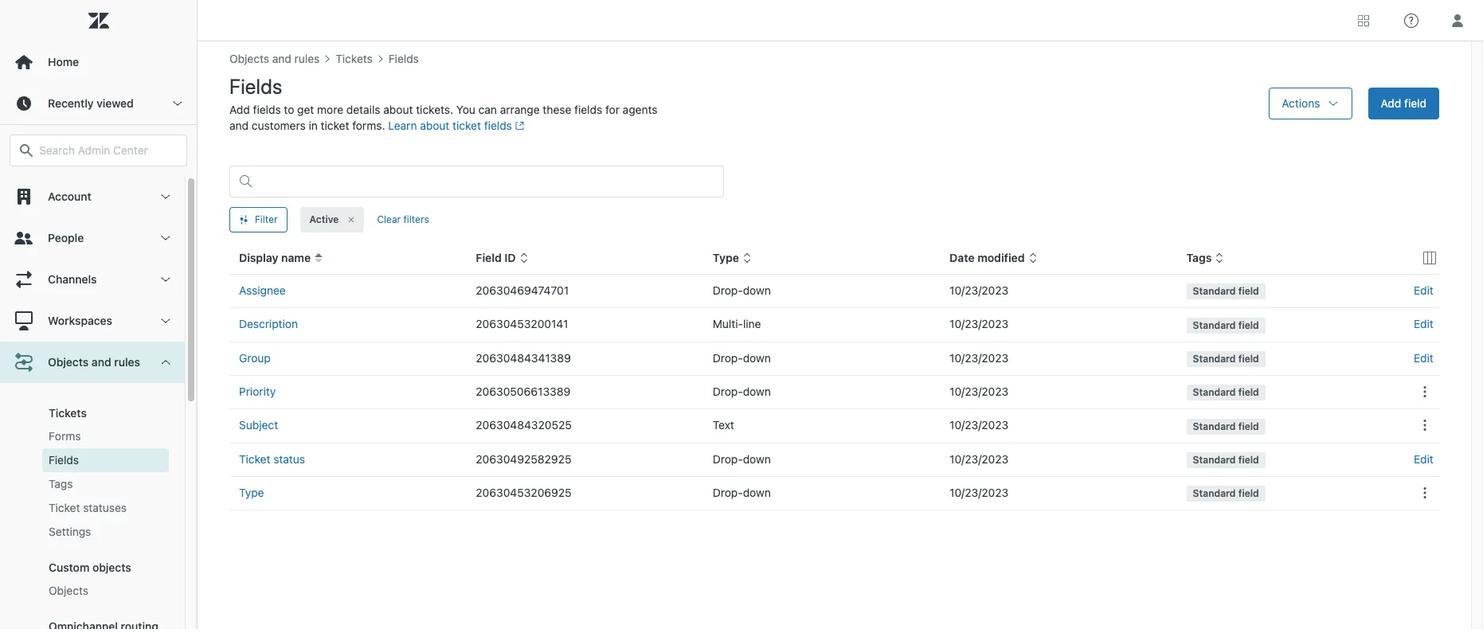 Task type: describe. For each thing, give the bounding box(es) containing it.
tree inside primary element
[[0, 176, 197, 629]]

primary element
[[0, 0, 198, 629]]

custom objects
[[49, 561, 131, 574]]

statuses
[[83, 501, 127, 515]]

home button
[[0, 41, 197, 83]]

forms
[[49, 429, 81, 443]]

channels button
[[0, 259, 185, 300]]

channels
[[48, 272, 97, 286]]

ticket statuses
[[49, 501, 127, 515]]

workspaces
[[48, 314, 112, 327]]

objects for objects and rules
[[48, 355, 89, 369]]

objects and rules group
[[0, 383, 185, 629]]

ticket statuses link
[[42, 496, 169, 520]]

people
[[48, 231, 84, 245]]

user menu image
[[1447, 10, 1468, 31]]

recently viewed button
[[0, 83, 197, 124]]

objects and rules
[[48, 355, 140, 369]]

none search field inside primary element
[[2, 135, 195, 166]]

people button
[[0, 217, 185, 259]]

tags element
[[49, 476, 73, 492]]

settings link
[[42, 520, 169, 544]]

recently viewed
[[48, 96, 134, 110]]

custom objects element
[[49, 561, 131, 574]]

omnichannel routing element
[[49, 620, 158, 629]]

settings
[[49, 525, 91, 539]]

tags
[[49, 477, 73, 491]]

objects
[[92, 561, 131, 574]]

settings element
[[49, 524, 91, 540]]

account button
[[0, 176, 185, 217]]



Task type: locate. For each thing, give the bounding box(es) containing it.
objects left and
[[48, 355, 89, 369]]

fields element
[[49, 452, 79, 468]]

and
[[92, 355, 111, 369]]

help image
[[1404, 13, 1419, 27]]

tags link
[[42, 472, 169, 496]]

0 vertical spatial objects
[[48, 355, 89, 369]]

None search field
[[2, 135, 195, 166]]

objects
[[48, 355, 89, 369], [49, 584, 88, 597]]

zendesk products image
[[1358, 15, 1369, 26]]

objects link
[[42, 579, 169, 603]]

tree containing account
[[0, 176, 197, 629]]

custom
[[49, 561, 89, 574]]

tree item
[[0, 342, 185, 629]]

objects and rules button
[[0, 342, 185, 383]]

forms element
[[49, 429, 81, 445]]

objects down custom
[[49, 584, 88, 597]]

1 vertical spatial objects
[[49, 584, 88, 597]]

objects inside the objects and rules dropdown button
[[48, 355, 89, 369]]

objects element
[[49, 583, 88, 599]]

recently
[[48, 96, 94, 110]]

fields
[[49, 453, 79, 467]]

tree
[[0, 176, 197, 629]]

objects for objects
[[49, 584, 88, 597]]

objects inside objects link
[[49, 584, 88, 597]]

tickets element
[[49, 406, 87, 420]]

rules
[[114, 355, 140, 369]]

viewed
[[97, 96, 134, 110]]

workspaces button
[[0, 300, 185, 342]]

Search Admin Center field
[[39, 143, 177, 158]]

ticket
[[49, 501, 80, 515]]

tree item inside primary element
[[0, 342, 185, 629]]

ticket statuses element
[[49, 500, 127, 516]]

home
[[48, 55, 79, 69]]

tree item containing objects and rules
[[0, 342, 185, 629]]

fields link
[[42, 448, 169, 472]]

account
[[48, 190, 91, 203]]

forms link
[[42, 425, 169, 448]]

tickets
[[49, 406, 87, 420]]



Task type: vqa. For each thing, say whether or not it's contained in the screenshot.
Workspaces dropdown button
yes



